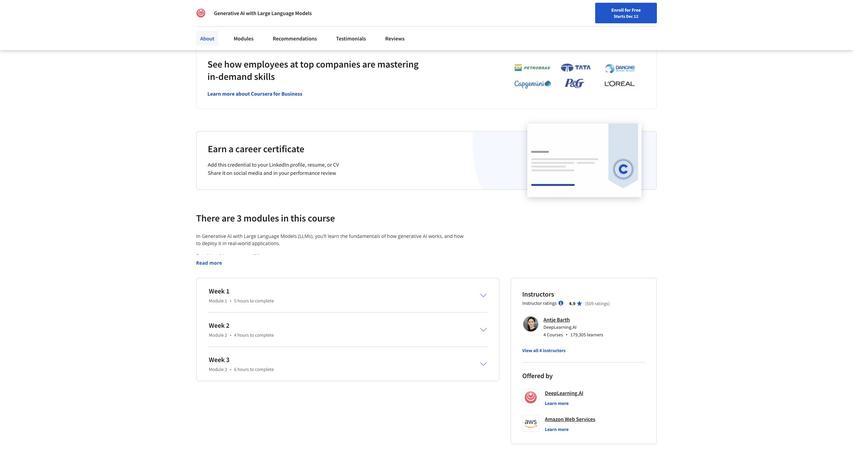Task type: vqa. For each thing, say whether or not it's contained in the screenshot.
Seeing Through Photographs link
no



Task type: locate. For each thing, give the bounding box(es) containing it.
ratings down "instructors"
[[543, 300, 557, 306]]

be down is
[[207, 375, 212, 382]]

generative right deeplearning.ai "image"
[[214, 10, 239, 16]]

hours right 6
[[237, 366, 249, 372]]

2 vertical spatial hours
[[237, 366, 249, 372]]

- left use
[[196, 289, 198, 295]]

view all 4 instructors
[[522, 347, 566, 354]]

1 horizontal spatial it
[[222, 169, 225, 176]]

foundational
[[262, 339, 291, 346]]

this inside add this credential to your linkedin profile, resume, or cv share it on social media and in your performance review
[[218, 161, 227, 168]]

module down empirical
[[209, 298, 224, 304]]

module up familiar
[[209, 366, 224, 372]]

1 horizontal spatial about
[[335, 354, 348, 360]]

banner navigation
[[5, 0, 193, 14]]

0 vertical spatial performance
[[290, 169, 320, 176]]

to down the laws
[[250, 298, 254, 304]]

week for week 1
[[209, 287, 225, 295]]

3 complete from the top
[[255, 366, 274, 372]]

module inside the week 2 module 2 • 4 hours to complete
[[209, 332, 224, 338]]

2 complete from the top
[[255, 332, 274, 338]]

learn more button for deeplearning.ai
[[545, 400, 569, 407]]

and right the media
[[263, 169, 272, 176]]

add this credential to your linkedin profile, resume, or cv share it on social media and in your performance review
[[208, 161, 339, 176]]

performance down profile,
[[290, 169, 320, 176]]

0 horizontal spatial ratings
[[543, 300, 557, 306]]

1 vertical spatial generative
[[202, 233, 226, 239]]

(llms),
[[298, 233, 314, 239]]

to down practitioners
[[250, 332, 254, 338]]

cases
[[288, 281, 300, 288]]

week inside week 1 module 1 • 5 hours to complete
[[209, 287, 225, 295]]

testimonials link
[[332, 31, 370, 46]]

deployment down typical
[[337, 267, 364, 274]]

in-
[[208, 70, 218, 83]]

read
[[196, 260, 208, 266]]

1 vertical spatial learn more
[[545, 426, 569, 432]]

module inside week 1 module 1 • 5 hours to complete
[[209, 298, 224, 304]]

as right such
[[325, 375, 330, 382]]

also
[[196, 375, 205, 382]]

specific
[[261, 281, 277, 288], [238, 310, 254, 317]]

0 horizontal spatial add
[[196, 7, 204, 13]]

generative inside in generative ai with large language models (llms), you'll learn the fundamentals of how generative ai works, and how to deploy it in real-world applications.
[[398, 233, 422, 239]]

1 horizontal spatial you
[[316, 382, 324, 389]]

5
[[234, 298, 237, 304]]

variety
[[238, 281, 254, 288]]

requirements
[[196, 296, 227, 302]]

building
[[276, 354, 294, 360]]

ready
[[320, 390, 333, 396]]

1 vertical spatial linkedin
[[269, 161, 289, 168]]

1 horizontal spatial specialization
[[401, 382, 431, 389]]

adapted
[[209, 281, 227, 288]]

3 hours from the top
[[237, 366, 249, 372]]

earn a career certificate
[[208, 143, 304, 155]]

learn more about coursera for business
[[208, 90, 302, 97]]

more inside button
[[209, 260, 222, 266]]

0 vertical spatial learn more
[[545, 400, 569, 406]]

week down within
[[209, 321, 225, 330]]

2 vertical spatial module
[[209, 366, 224, 372]]

this up understand
[[218, 253, 226, 259]]

and up llms,
[[327, 267, 336, 274]]

to down work,
[[360, 354, 365, 360]]

1 - from the top
[[196, 260, 198, 266]]

2 week from the top
[[209, 321, 225, 330]]

of-
[[225, 303, 231, 310]]

2 vertical spatial have
[[325, 382, 336, 389]]

3 module from the top
[[209, 366, 224, 372]]

1 vertical spatial course,
[[248, 368, 265, 374]]

course
[[308, 212, 335, 224], [207, 354, 222, 360], [360, 390, 375, 396]]

0 vertical spatial models
[[295, 10, 312, 16]]

add inside add this credential to your linkedin profile, resume, or cv share it on social media and in your performance review
[[208, 161, 217, 168]]

basics
[[251, 375, 265, 382]]

0 vertical spatial learning
[[380, 382, 399, 389]]

0 vertical spatial or
[[327, 161, 332, 168]]

intuition
[[315, 354, 334, 360]]

• inside antje barth deeplearning.ai 4 courses • 179,305 learners
[[566, 331, 568, 338]]

modules link
[[230, 31, 258, 46]]

0 vertical spatial specific
[[261, 281, 277, 288]]

in right modules
[[281, 212, 289, 224]]

scaling
[[231, 289, 246, 295]]

1 vertical spatial language
[[258, 233, 279, 239]]

get
[[394, 368, 401, 374]]

1 horizontal spatial are
[[362, 58, 376, 70]]

free
[[632, 7, 641, 13]]

week down deploying
[[209, 355, 225, 364]]

to right able
[[270, 346, 274, 353]]

in generative ai with large language models (llms), you'll learn the fundamentals of how generative ai works, and how to deploy it in real-world applications.
[[196, 233, 465, 247]]

0 vertical spatial learn
[[328, 233, 339, 239]]

module
[[209, 298, 224, 304], [209, 332, 224, 338], [209, 366, 224, 372]]

companies down testimonials link
[[316, 58, 360, 70]]

2 horizontal spatial 4
[[544, 332, 546, 338]]

out
[[424, 368, 431, 374]]

career
[[235, 143, 261, 155]]

learners inside by taking this course, you'll learn to: - deeply understand generative ai, describing the key steps in a typical llm-based generative ai lifecycle, from data gathering and model selection, to performance evaluation and deployment - describe in detail the transformer architecture that powers llms, how they're trained, and how fine-tuning enables llms to be adapted to a variety of specific use cases - use empirical scaling laws to optimize the model's objective function across dataset size, compute budget, and inference requirements - apply state-of-the art training, tuning, inference, tools, and deployment methods to maximize the performance of models within the specific constraints of your project - discuss the challenges and opportunities that generative ai creates for businesses after hearing stories from industry researchers and practitioners developers who have a good foundational understanding of how llms work, as well the best practices behind training and deploying them, will be able to make good decisions for their companies and more quickly build working prototypes. this course will support learners in building practical intuition about how to best utilize this exciting new technology. this is an intermediate course, so you should have some experience coding in python to get the most out of it. you should also be familiar with the basics of machine learning, such as supervised and unsupervised learning, loss functions, and splitting data into training, validation, and test sets. if you have taken the machine learning specialization or deep learning specialization from deeplearning.ai, you'll be ready to take this course and dive deeper into the fundamentals of generative ai.
[[250, 354, 269, 360]]

2 vertical spatial with
[[232, 375, 241, 382]]

0 vertical spatial learners
[[587, 332, 603, 338]]

as left well
[[369, 339, 374, 346]]

in inside in generative ai with large language models (llms), you'll learn the fundamentals of how generative ai works, and how to deploy it in real-world applications.
[[223, 240, 227, 247]]

best up quickly
[[394, 339, 404, 346]]

antje barth deeplearning.ai 4 courses • 179,305 learners
[[544, 316, 603, 338]]

3 week from the top
[[209, 355, 225, 364]]

1 horizontal spatial that
[[304, 274, 313, 281]]

1 module from the top
[[209, 298, 224, 304]]

june 2023
[[299, 7, 320, 13]]

the down of-
[[229, 310, 236, 317]]

6
[[234, 366, 237, 372]]

0 vertical spatial will
[[243, 346, 251, 353]]

1 complete from the top
[[255, 298, 274, 304]]

- down models
[[196, 318, 198, 324]]

1 should from the left
[[282, 368, 297, 374]]

more up the utilize
[[379, 346, 391, 353]]

companies down work,
[[343, 346, 368, 353]]

the
[[341, 233, 348, 239], [299, 260, 306, 266], [239, 274, 246, 281], [285, 289, 292, 295], [231, 303, 239, 310], [409, 303, 416, 310], [229, 310, 236, 317], [217, 318, 224, 324], [385, 339, 393, 346], [402, 368, 410, 374], [243, 375, 250, 382], [351, 382, 358, 389], [424, 390, 431, 396]]

0 horizontal spatial data
[[215, 382, 225, 389]]

4 left courses
[[544, 332, 546, 338]]

2 learn more button from the top
[[545, 426, 569, 433]]

fundamentals down deep
[[432, 390, 464, 396]]

who
[[223, 339, 232, 346]]

0 horizontal spatial as
[[325, 375, 330, 382]]

of inside in generative ai with large language models (llms), you'll learn the fundamentals of how generative ai works, and how to deploy it in real-world applications.
[[381, 233, 386, 239]]

and inside add this credential to your linkedin profile, resume, or cv share it on social media and in your performance review
[[263, 169, 272, 176]]

learn
[[328, 233, 339, 239], [258, 253, 269, 259]]

and down challenges
[[224, 325, 232, 331]]

it.
[[438, 368, 442, 374]]

2 horizontal spatial have
[[325, 382, 336, 389]]

0 vertical spatial companies
[[316, 58, 360, 70]]

more down "taking"
[[209, 260, 222, 266]]

1 horizontal spatial learning
[[380, 382, 399, 389]]

within
[[214, 310, 228, 317]]

2 learn more from the top
[[545, 426, 569, 432]]

to inside week 3 module 3 • 6 hours to complete
[[250, 366, 254, 372]]

so
[[266, 368, 271, 374]]

about
[[200, 35, 215, 42]]

your inside by taking this course, you'll learn to: - deeply understand generative ai, describing the key steps in a typical llm-based generative ai lifecycle, from data gathering and model selection, to performance evaluation and deployment - describe in detail the transformer architecture that powers llms, how they're trained, and how fine-tuning enables llms to be adapted to a variety of specific use cases - use empirical scaling laws to optimize the model's objective function across dataset size, compute budget, and inference requirements - apply state-of-the art training, tuning, inference, tools, and deployment methods to maximize the performance of models within the specific constraints of your project - discuss the challenges and opportunities that generative ai creates for businesses after hearing stories from industry researchers and practitioners developers who have a good foundational understanding of how llms work, as well the best practices behind training and deploying them, will be able to make good decisions for their companies and more quickly build working prototypes. this course will support learners in building practical intuition about how to best utilize this exciting new technology. this is an intermediate course, so you should have some experience coding in python to get the most out of it. you should also be familiar with the basics of machine learning, such as supervised and unsupervised learning, loss functions, and splitting data into training, validation, and test sets. if you have taken the machine learning specialization or deep learning specialization from deeplearning.ai, you'll be ready to take this course and dive deeper into the fundamentals of generative ai.
[[287, 310, 297, 317]]

for
[[625, 7, 631, 13], [273, 90, 280, 97], [350, 318, 357, 324], [324, 346, 330, 353]]

a
[[229, 143, 234, 155], [335, 260, 338, 266], [235, 281, 237, 288], [246, 339, 248, 346]]

deeplearning.ai image
[[196, 8, 206, 18]]

0 horizontal spatial you'll
[[300, 390, 312, 396]]

add up about link
[[196, 7, 204, 13]]

understanding
[[292, 339, 325, 346]]

industry
[[442, 318, 461, 324]]

or
[[327, 161, 332, 168], [432, 382, 437, 389]]

hours inside the week 2 module 2 • 4 hours to complete
[[237, 332, 249, 338]]

• for 3
[[230, 366, 231, 372]]

2 this from the top
[[196, 368, 205, 374]]

0 vertical spatial it
[[222, 169, 225, 176]]

None search field
[[98, 18, 262, 32]]

into right deeper
[[414, 390, 423, 396]]

1 hours from the top
[[237, 298, 249, 304]]

1 vertical spatial or
[[432, 382, 437, 389]]

if
[[311, 382, 314, 389]]

offered by
[[522, 371, 553, 380]]

llms,
[[332, 274, 345, 281]]

the left basics
[[243, 375, 250, 382]]

0 vertical spatial module
[[209, 298, 224, 304]]

linkedin left 'profile'
[[220, 7, 238, 13]]

complete for week 3
[[255, 366, 274, 372]]

0 vertical spatial 2
[[226, 321, 230, 330]]

this up (llms),
[[291, 212, 306, 224]]

• left 5
[[230, 298, 231, 304]]

0 vertical spatial fundamentals
[[349, 233, 380, 239]]

learn inside in generative ai with large language models (llms), you'll learn the fundamentals of how generative ai works, and how to deploy it in real-world applications.
[[328, 233, 339, 239]]

to up the media
[[252, 161, 257, 168]]

179,305
[[571, 332, 586, 338]]

0 horizontal spatial have
[[234, 339, 244, 346]]

2 vertical spatial week
[[209, 355, 225, 364]]

generative inside in generative ai with large language models (llms), you'll learn the fundamentals of how generative ai works, and how to deploy it in real-world applications.
[[202, 233, 226, 239]]

selection,
[[244, 267, 265, 274]]

llms
[[457, 274, 469, 281], [343, 339, 354, 346]]

with inside in generative ai with large language models (llms), you'll learn the fundamentals of how generative ai works, and how to deploy it in real-world applications.
[[233, 233, 243, 239]]

1 vertical spatial module
[[209, 332, 224, 338]]

1 horizontal spatial or
[[432, 382, 437, 389]]

models up recommendations link
[[295, 10, 312, 16]]

from down basics
[[249, 390, 260, 396]]

models left (llms),
[[281, 233, 297, 239]]

learn left to:
[[258, 253, 269, 259]]

the left art
[[231, 303, 239, 310]]

learn more button for amazon web services
[[545, 426, 569, 433]]

hours right 5
[[237, 298, 249, 304]]

1 horizontal spatial data
[[443, 260, 453, 266]]

for left the business
[[273, 90, 280, 97]]

2 vertical spatial complete
[[255, 366, 274, 372]]

amazon web services link
[[545, 415, 596, 423]]

week inside the week 2 module 2 • 4 hours to complete
[[209, 321, 225, 330]]

1 vertical spatial you'll
[[300, 390, 312, 396]]

fundamentals inside in generative ai with large language models (llms), you'll learn the fundamentals of how generative ai works, and how to deploy it in real-world applications.
[[349, 233, 380, 239]]

offered
[[522, 371, 544, 380]]

to inside week 1 module 1 • 5 hours to complete
[[250, 298, 254, 304]]

2 should from the left
[[453, 368, 469, 374]]

module for week 2
[[209, 332, 224, 338]]

lifecycle,
[[411, 260, 430, 266]]

tools,
[[308, 303, 320, 310]]

1 vertical spatial data
[[215, 382, 225, 389]]

laws
[[247, 289, 257, 295]]

generative ai with large language models
[[214, 10, 312, 16]]

1 learn more from the top
[[545, 400, 569, 406]]

learners right the 179,305
[[587, 332, 603, 338]]

the inside in generative ai with large language models (llms), you'll learn the fundamentals of how generative ai works, and how to deploy it in real-world applications.
[[341, 233, 348, 239]]

1 horizontal spatial learners
[[587, 332, 603, 338]]

to:
[[271, 253, 276, 259]]

to inside add this credential to your linkedin profile, resume, or cv share it on social media and in your performance review
[[252, 161, 257, 168]]

training, up constraints at bottom left
[[248, 303, 266, 310]]

in right coding
[[366, 368, 370, 374]]

this up "also"
[[196, 368, 205, 374]]

learn for deeplearning.ai
[[545, 400, 557, 406]]

3 up intermediate
[[226, 355, 230, 364]]

1 horizontal spatial will
[[243, 346, 251, 353]]

and up practitioners
[[250, 318, 259, 324]]

hours inside week 1 module 1 • 5 hours to complete
[[237, 298, 249, 304]]

good up able
[[249, 339, 261, 346]]

steps
[[316, 260, 328, 266]]

and right works,
[[444, 233, 453, 239]]

modules
[[234, 35, 254, 42]]

1 horizontal spatial llms
[[457, 274, 469, 281]]

you'll
[[245, 253, 257, 259]]

june
[[299, 7, 309, 13]]

such
[[313, 375, 323, 382]]

0 horizontal spatial specific
[[238, 310, 254, 317]]

module inside week 3 module 3 • 6 hours to complete
[[209, 366, 224, 372]]

in right the media
[[273, 169, 278, 176]]

for inside "enroll for free starts dec 12"
[[625, 7, 631, 13]]

0 horizontal spatial you
[[272, 368, 281, 374]]

learn more button down the deeplearning.ai link
[[545, 400, 569, 407]]

• inside week 3 module 3 • 6 hours to complete
[[230, 366, 231, 372]]

week for week 2
[[209, 321, 225, 330]]

module down researchers
[[209, 332, 224, 338]]

have up ready
[[325, 382, 336, 389]]

apply
[[199, 303, 212, 310]]

the up typical
[[341, 233, 348, 239]]

in left real-
[[223, 240, 227, 247]]

coursera career certificate image
[[527, 124, 642, 197]]

large inside in generative ai with large language models (llms), you'll learn the fundamentals of how generative ai works, and how to deploy it in real-world applications.
[[244, 233, 256, 239]]

performance inside add this credential to your linkedin profile, resume, or cv share it on social media and in your performance review
[[290, 169, 320, 176]]

or inside by taking this course, you'll learn to: - deeply understand generative ai, describing the key steps in a typical llm-based generative ai lifecycle, from data gathering and model selection, to performance evaluation and deployment - describe in detail the transformer architecture that powers llms, how they're trained, and how fine-tuning enables llms to be adapted to a variety of specific use cases - use empirical scaling laws to optimize the model's objective function across dataset size, compute budget, and inference requirements - apply state-of-the art training, tuning, inference, tools, and deployment methods to maximize the performance of models within the specific constraints of your project - discuss the challenges and opportunities that generative ai creates for businesses after hearing stories from industry researchers and practitioners developers who have a good foundational understanding of how llms work, as well the best practices behind training and deploying them, will be able to make good decisions for their companies and more quickly build working prototypes. this course will support learners in building practical intuition about how to best utilize this exciting new technology. this is an intermediate course, so you should have some experience coding in python to get the most out of it. you should also be familiar with the basics of machine learning, such as supervised and unsupervised learning, loss functions, and splitting data into training, validation, and test sets. if you have taken the machine learning specialization or deep learning specialization from deeplearning.ai, you'll be ready to take this course and dive deeper into the fundamentals of generative ai.
[[432, 382, 437, 389]]

complete inside the week 2 module 2 • 4 hours to complete
[[255, 332, 274, 338]]

4 inside the week 2 module 2 • 4 hours to complete
[[234, 332, 237, 338]]

by
[[196, 253, 202, 259]]

more down web
[[558, 426, 569, 432]]

1 horizontal spatial learn
[[328, 233, 339, 239]]

performance
[[290, 169, 320, 176], [272, 267, 301, 274], [417, 303, 446, 310]]

1 vertical spatial learners
[[250, 354, 269, 360]]

your right deeplearning.ai "image"
[[210, 7, 219, 13]]

1 vertical spatial it
[[218, 240, 221, 247]]

1 horizontal spatial best
[[394, 339, 404, 346]]

1 vertical spatial best
[[366, 354, 376, 360]]

• for 1
[[230, 298, 231, 304]]

about inside by taking this course, you'll learn to: - deeply understand generative ai, describing the key steps in a typical llm-based generative ai lifecycle, from data gathering and model selection, to performance evaluation and deployment - describe in detail the transformer architecture that powers llms, how they're trained, and how fine-tuning enables llms to be adapted to a variety of specific use cases - use empirical scaling laws to optimize the model's objective function across dataset size, compute budget, and inference requirements - apply state-of-the art training, tuning, inference, tools, and deployment methods to maximize the performance of models within the specific constraints of your project - discuss the challenges and opportunities that generative ai creates for businesses after hearing stories from industry researchers and practitioners developers who have a good foundational understanding of how llms work, as well the best practices behind training and deploying them, will be able to make good decisions for their companies and more quickly build working prototypes. this course will support learners in building practical intuition about how to best utilize this exciting new technology. this is an intermediate course, so you should have some experience coding in python to get the most out of it. you should also be familiar with the basics of machine learning, such as supervised and unsupervised learning, loss functions, and splitting data into training, validation, and test sets. if you have taken the machine learning specialization or deep learning specialization from deeplearning.ai, you'll be ready to take this course and dive deeper into the fundamentals of generative ai.
[[335, 354, 348, 360]]

hours inside week 3 module 3 • 6 hours to complete
[[237, 366, 249, 372]]

1 vertical spatial training,
[[237, 382, 255, 389]]

1 vertical spatial large
[[244, 233, 256, 239]]

the down compute
[[409, 303, 416, 310]]

support
[[231, 354, 249, 360]]

0 horizontal spatial course,
[[227, 253, 244, 259]]

• inside the week 2 module 2 • 4 hours to complete
[[230, 332, 231, 338]]

models inside in generative ai with large language models (llms), you'll learn the fundamentals of how generative ai works, and how to deploy it in real-world applications.
[[281, 233, 297, 239]]

0 vertical spatial generative
[[214, 10, 239, 16]]

how inside see how employees at top companies are mastering in-demand skills
[[224, 58, 242, 70]]

to down in
[[196, 240, 201, 247]]

• left the 179,305
[[566, 331, 568, 338]]

ratings right "509"
[[595, 300, 609, 307]]

from right stories
[[430, 318, 441, 324]]

0 vertical spatial week
[[209, 287, 225, 295]]

this up on
[[218, 161, 227, 168]]

0 horizontal spatial linkedin
[[220, 7, 238, 13]]

and down understand
[[219, 267, 227, 274]]

1 horizontal spatial 4
[[540, 347, 542, 354]]

• inside week 1 module 1 • 5 hours to complete
[[230, 298, 231, 304]]

0 vertical spatial learn more button
[[545, 400, 569, 407]]

complete inside week 3 module 3 • 6 hours to complete
[[255, 366, 274, 372]]

3 left 6
[[225, 366, 227, 372]]

•
[[230, 298, 231, 304], [566, 331, 568, 338], [230, 332, 231, 338], [230, 366, 231, 372]]

1 vertical spatial good
[[289, 346, 300, 353]]

week inside week 3 module 3 • 6 hours to complete
[[209, 355, 225, 364]]

across
[[353, 289, 368, 295]]

and inside in generative ai with large language models (llms), you'll learn the fundamentals of how generative ai works, and how to deploy it in real-world applications.
[[444, 233, 453, 239]]

deployment down the function
[[331, 303, 358, 310]]

0 vertical spatial learn
[[208, 90, 221, 97]]

2 vertical spatial learn
[[545, 426, 557, 432]]

course down deploying
[[207, 354, 222, 360]]

build
[[409, 346, 420, 353]]

this down quickly
[[391, 354, 400, 360]]

0 vertical spatial as
[[369, 339, 374, 346]]

make
[[275, 346, 288, 353]]

in inside add this credential to your linkedin profile, resume, or cv share it on social media and in your performance review
[[273, 169, 278, 176]]

your
[[210, 7, 219, 13], [258, 161, 268, 168], [279, 169, 289, 176], [287, 310, 297, 317]]

2 hours from the top
[[237, 332, 249, 338]]

hours
[[237, 298, 249, 304], [237, 332, 249, 338], [237, 366, 249, 372]]

0 horizontal spatial learning,
[[292, 375, 312, 382]]

training
[[443, 339, 460, 346]]

module for week 1
[[209, 298, 224, 304]]

0 vertical spatial from
[[431, 260, 442, 266]]

0 horizontal spatial best
[[366, 354, 376, 360]]

0 vertical spatial complete
[[255, 298, 274, 304]]

1 vertical spatial learning
[[196, 390, 216, 396]]

0 vertical spatial deployment
[[337, 267, 364, 274]]

inference
[[447, 289, 468, 295]]

fundamentals up llm-
[[349, 233, 380, 239]]

1 vertical spatial companies
[[343, 346, 368, 353]]

1 learn more button from the top
[[545, 400, 569, 407]]

models
[[295, 10, 312, 16], [281, 233, 297, 239]]

)
[[609, 300, 610, 307]]

with down intermediate
[[232, 375, 241, 382]]

0 horizontal spatial or
[[327, 161, 332, 168]]

take
[[340, 390, 349, 396]]

1 week from the top
[[209, 287, 225, 295]]

1 vertical spatial with
[[233, 233, 243, 239]]

in
[[273, 169, 278, 176], [281, 212, 289, 224], [223, 240, 227, 247], [330, 260, 334, 266], [220, 274, 224, 281], [270, 354, 274, 360], [366, 368, 370, 374]]

1 vertical spatial have
[[298, 368, 309, 374]]

0 vertical spatial llms
[[457, 274, 469, 281]]

2 vertical spatial from
[[249, 390, 260, 396]]

1 vertical spatial this
[[196, 368, 205, 374]]

509
[[587, 300, 594, 307]]

complete inside week 1 module 1 • 5 hours to complete
[[255, 298, 274, 304]]

1 vertical spatial learn more button
[[545, 426, 569, 433]]

1 horizontal spatial learning,
[[398, 375, 417, 382]]

2 module from the top
[[209, 332, 224, 338]]

week up requirements
[[209, 287, 225, 295]]

they're
[[357, 274, 372, 281]]

you'll inside by taking this course, you'll learn to: - deeply understand generative ai, describing the key steps in a typical llm-based generative ai lifecycle, from data gathering and model selection, to performance evaluation and deployment - describe in detail the transformer architecture that powers llms, how they're trained, and how fine-tuning enables llms to be adapted to a variety of specific use cases - use empirical scaling laws to optimize the model's objective function across dataset size, compute budget, and inference requirements - apply state-of-the art training, tuning, inference, tools, and deployment methods to maximize the performance of models within the specific constraints of your project - discuss the challenges and opportunities that generative ai creates for businesses after hearing stories from industry researchers and practitioners developers who have a good foundational understanding of how llms work, as well the best practices behind training and deploying them, will be able to make good decisions for their companies and more quickly build working prototypes. this course will support learners in building practical intuition about how to best utilize this exciting new technology. this is an intermediate course, so you should have some experience coding in python to get the most out of it. you should also be familiar with the basics of machine learning, such as supervised and unsupervised learning, loss functions, and splitting data into training, validation, and test sets. if you have taken the machine learning specialization or deep learning specialization from deeplearning.ai, you'll be ready to take this course and dive deeper into the fundamentals of generative ai.
[[300, 390, 312, 396]]

2
[[226, 321, 230, 330], [225, 332, 227, 338]]

language left "june" in the left top of the page
[[271, 10, 294, 16]]

2 vertical spatial course
[[360, 390, 375, 396]]

generative up the selection,
[[243, 260, 267, 266]]

data up the enables
[[443, 260, 453, 266]]

recommendations
[[273, 35, 317, 42]]

large
[[257, 10, 270, 16], [244, 233, 256, 239]]

1 horizontal spatial you'll
[[315, 233, 327, 239]]

language up the applications.
[[258, 233, 279, 239]]

be left able
[[252, 346, 258, 353]]

learning, up sets.
[[292, 375, 312, 382]]

0 horizontal spatial large
[[244, 233, 256, 239]]

by taking this course, you'll learn to: - deeply understand generative ai, describing the key steps in a typical llm-based generative ai lifecycle, from data gathering and model selection, to performance evaluation and deployment - describe in detail the transformer architecture that powers llms, how they're trained, and how fine-tuning enables llms to be adapted to a variety of specific use cases - use empirical scaling laws to optimize the model's objective function across dataset size, compute budget, and inference requirements - apply state-of-the art training, tuning, inference, tools, and deployment methods to maximize the performance of models within the specific constraints of your project - discuss the challenges and opportunities that generative ai creates for businesses after hearing stories from industry researchers and practitioners developers who have a good foundational understanding of how llms work, as well the best practices behind training and deploying them, will be able to make good decisions for their companies and more quickly build working prototypes. this course will support learners in building practical intuition about how to best utilize this exciting new technology. this is an intermediate course, so you should have some experience coding in python to get the most out of it. you should also be familiar with the basics of machine learning, such as supervised and unsupervised learning, loss functions, and splitting data into training, validation, and test sets. if you have taken the machine learning specialization or deep learning specialization from deeplearning.ai, you'll be ready to take this course and dive deeper into the fundamentals of generative ai.
[[196, 253, 471, 403]]

2 up 'who'
[[225, 332, 227, 338]]

companies inside by taking this course, you'll learn to: - deeply understand generative ai, describing the key steps in a typical llm-based generative ai lifecycle, from data gathering and model selection, to performance evaluation and deployment - describe in detail the transformer architecture that powers llms, how they're trained, and how fine-tuning enables llms to be adapted to a variety of specific use cases - use empirical scaling laws to optimize the model's objective function across dataset size, compute budget, and inference requirements - apply state-of-the art training, tuning, inference, tools, and deployment methods to maximize the performance of models within the specific constraints of your project - discuss the challenges and opportunities that generative ai creates for businesses after hearing stories from industry researchers and practitioners developers who have a good foundational understanding of how llms work, as well the best practices behind training and deploying them, will be able to make good decisions for their companies and more quickly build working prototypes. this course will support learners in building practical intuition about how to best utilize this exciting new technology. this is an intermediate course, so you should have some experience coding in python to get the most out of it. you should also be familiar with the basics of machine learning, such as supervised and unsupervised learning, loss functions, and splitting data into training, validation, and test sets. if you have taken the machine learning specialization or deep learning specialization from deeplearning.ai, you'll be ready to take this course and dive deeper into the fundamentals of generative ai.
[[343, 346, 368, 353]]



Task type: describe. For each thing, give the bounding box(es) containing it.
ai left the lifecycle,
[[405, 260, 410, 266]]

there
[[196, 212, 220, 224]]

the right get
[[402, 368, 410, 374]]

and down you at the bottom of the page
[[452, 375, 460, 382]]

or inside add this credential to your linkedin profile, resume, or cv share it on social media and in your performance review
[[327, 161, 332, 168]]

1 vertical spatial as
[[325, 375, 330, 382]]

1 vertical spatial llms
[[343, 339, 354, 346]]

3 - from the top
[[196, 289, 198, 295]]

more down demand
[[222, 90, 235, 97]]

1 vertical spatial 2
[[225, 332, 227, 338]]

works,
[[429, 233, 443, 239]]

for right creates
[[350, 318, 357, 324]]

1 horizontal spatial have
[[298, 368, 309, 374]]

linkedin inside add this credential to your linkedin profile, resume, or cv share it on social media and in your performance review
[[269, 161, 289, 168]]

are inside see how employees at top companies are mastering in-demand skills
[[362, 58, 376, 70]]

to inside in generative ai with large language models (llms), you'll learn the fundamentals of how generative ai works, and how to deploy it in real-world applications.
[[196, 240, 201, 247]]

by
[[546, 371, 553, 380]]

use
[[278, 281, 286, 288]]

to right the laws
[[258, 289, 263, 295]]

1 horizontal spatial ratings
[[595, 300, 609, 307]]

reviews link
[[381, 31, 409, 46]]

0 horizontal spatial into
[[227, 382, 235, 389]]

in left building
[[270, 354, 274, 360]]

to down ai,
[[266, 267, 271, 274]]

there are 3 modules in this course
[[196, 212, 335, 224]]

utilize
[[377, 354, 390, 360]]

( 509 ratings )
[[585, 300, 610, 307]]

be down if
[[313, 390, 319, 396]]

0 horizontal spatial specialization
[[217, 390, 248, 396]]

a left typical
[[335, 260, 338, 266]]

the down within
[[217, 318, 224, 324]]

deeplearning.ai link
[[545, 389, 584, 397]]

earn
[[208, 143, 227, 155]]

1 vertical spatial from
[[430, 318, 441, 324]]

a up scaling
[[235, 281, 237, 288]]

python
[[371, 368, 387, 374]]

ai,
[[268, 260, 273, 266]]

to up use
[[196, 281, 201, 288]]

• for 2
[[230, 332, 231, 338]]

model
[[229, 267, 243, 274]]

complete for week 1
[[255, 298, 274, 304]]

add for add to your linkedin profile
[[196, 7, 204, 13]]

to up about link
[[205, 7, 209, 13]]

ai up modules
[[240, 10, 245, 16]]

an
[[211, 368, 217, 374]]

and down coding
[[357, 375, 365, 382]]

creates
[[333, 318, 349, 324]]

your up the media
[[258, 161, 268, 168]]

profile,
[[290, 161, 307, 168]]

project
[[299, 310, 314, 317]]

deeplearning.ai inside antje barth deeplearning.ai 4 courses • 179,305 learners
[[544, 324, 577, 330]]

hours for 1
[[237, 298, 249, 304]]

the right taken
[[351, 382, 358, 389]]

1 vertical spatial course
[[207, 354, 222, 360]]

0 vertical spatial specialization
[[401, 382, 431, 389]]

decisions
[[302, 346, 322, 353]]

0 vertical spatial data
[[443, 260, 453, 266]]

4 inside antje barth deeplearning.ai 4 courses • 179,305 learners
[[544, 332, 546, 338]]

2 vertical spatial performance
[[417, 303, 446, 310]]

inference,
[[284, 303, 306, 310]]

your down certificate at the left top of page
[[279, 169, 289, 176]]

functions,
[[429, 375, 451, 382]]

generative down project
[[302, 318, 326, 324]]

working
[[421, 346, 439, 353]]

learn inside by taking this course, you'll learn to: - deeply understand generative ai, describing the key steps in a typical llm-based generative ai lifecycle, from data gathering and model selection, to performance evaluation and deployment - describe in detail the transformer architecture that powers llms, how they're trained, and how fine-tuning enables llms to be adapted to a variety of specific use cases - use empirical scaling laws to optimize the model's objective function across dataset size, compute budget, and inference requirements - apply state-of-the art training, tuning, inference, tools, and deployment methods to maximize the performance of models within the specific constraints of your project - discuss the challenges and opportunities that generative ai creates for businesses after hearing stories from industry researchers and practitioners developers who have a good foundational understanding of how llms work, as well the best practices behind training and deploying them, will be able to make good decisions for their companies and more quickly build working prototypes. this course will support learners in building practical intuition about how to best utilize this exciting new technology. this is an intermediate course, so you should have some experience coding in python to get the most out of it. you should also be familiar with the basics of machine learning, such as supervised and unsupervised learning, loss functions, and splitting data into training, validation, and test sets. if you have taken the machine learning specialization or deep learning specialization from deeplearning.ai, you'll be ready to take this course and dive deeper into the fundamentals of generative ai.
[[258, 253, 269, 259]]

and right tools,
[[321, 303, 330, 310]]

social
[[234, 169, 247, 176]]

on
[[226, 169, 232, 176]]

constraints
[[255, 310, 280, 317]]

1 horizontal spatial course
[[308, 212, 335, 224]]

credential
[[228, 161, 251, 168]]

learn more for deeplearning.ai
[[545, 400, 569, 406]]

you'll inside in generative ai with large language models (llms), you'll learn the fundamentals of how generative ai works, and how to deploy it in real-world applications.
[[315, 233, 327, 239]]

2 vertical spatial 3
[[225, 366, 227, 372]]

ai left creates
[[327, 318, 331, 324]]

0 vertical spatial about
[[236, 90, 250, 97]]

typical
[[339, 260, 353, 266]]

add to your linkedin profile
[[196, 7, 252, 13]]

courses
[[547, 332, 563, 338]]

most
[[411, 368, 422, 374]]

applications.
[[252, 240, 280, 247]]

4 - from the top
[[196, 303, 198, 310]]

to left take
[[334, 390, 339, 396]]

technology.
[[430, 354, 456, 360]]

key
[[308, 260, 315, 266]]

supervised
[[331, 375, 355, 382]]

enables
[[438, 274, 456, 281]]

and down "machine"
[[281, 382, 289, 389]]

add for add this credential to your linkedin profile, resume, or cv share it on social media and in your performance review
[[208, 161, 217, 168]]

in up adapted
[[220, 274, 224, 281]]

1 vertical spatial are
[[222, 212, 235, 224]]

and right trained,
[[392, 274, 401, 281]]

size,
[[387, 289, 396, 295]]

all
[[533, 347, 539, 354]]

the up variety
[[239, 274, 246, 281]]

it inside add this credential to your linkedin profile, resume, or cv share it on social media and in your performance review
[[222, 169, 225, 176]]

reviews
[[385, 35, 405, 42]]

to right methods
[[380, 303, 385, 310]]

empirical
[[209, 289, 229, 295]]

skills
[[254, 70, 275, 83]]

view
[[522, 347, 533, 354]]

and down well
[[369, 346, 377, 353]]

the right well
[[385, 339, 393, 346]]

0 vertical spatial large
[[257, 10, 270, 16]]

4.9
[[569, 300, 576, 307]]

1 learning, from the left
[[292, 375, 312, 382]]

4 inside button
[[540, 347, 542, 354]]

business
[[281, 90, 302, 97]]

more inside by taking this course, you'll learn to: - deeply understand generative ai, describing the key steps in a typical llm-based generative ai lifecycle, from data gathering and model selection, to performance evaluation and deployment - describe in detail the transformer architecture that powers llms, how they're trained, and how fine-tuning enables llms to be adapted to a variety of specific use cases - use empirical scaling laws to optimize the model's objective function across dataset size, compute budget, and inference requirements - apply state-of-the art training, tuning, inference, tools, and deployment methods to maximize the performance of models within the specific constraints of your project - discuss the challenges and opportunities that generative ai creates for businesses after hearing stories from industry researchers and practitioners developers who have a good foundational understanding of how llms work, as well the best practices behind training and deploying them, will be able to make good decisions for their companies and more quickly build working prototypes. this course will support learners in building practical intuition about how to best utilize this exciting new technology. this is an intermediate course, so you should have some experience coding in python to get the most out of it. you should also be familiar with the basics of machine learning, such as supervised and unsupervised learning, loss functions, and splitting data into training, validation, and test sets. if you have taken the machine learning specialization or deep learning specialization from deeplearning.ai, you'll be ready to take this course and dive deeper into the fundamentals of generative ai.
[[379, 346, 391, 353]]

0 vertical spatial best
[[394, 339, 404, 346]]

language inside in generative ai with large language models (llms), you'll learn the fundamentals of how generative ai works, and how to deploy it in real-world applications.
[[258, 233, 279, 239]]

you
[[444, 368, 452, 374]]

a right earn
[[229, 143, 234, 155]]

1 horizontal spatial into
[[414, 390, 423, 396]]

machine
[[359, 382, 379, 389]]

deeply
[[199, 260, 214, 266]]

1 vertical spatial 3
[[226, 355, 230, 364]]

art
[[240, 303, 246, 310]]

week 3 module 3 • 6 hours to complete
[[209, 355, 274, 372]]

modules
[[244, 212, 279, 224]]

0 horizontal spatial that
[[292, 318, 301, 324]]

the left key
[[299, 260, 306, 266]]

use
[[199, 289, 207, 295]]

new
[[419, 354, 429, 360]]

1 horizontal spatial specific
[[261, 281, 277, 288]]

amazon
[[545, 416, 564, 422]]

1 vertical spatial deployment
[[331, 303, 358, 310]]

and right budget,
[[437, 289, 446, 295]]

with inside by taking this course, you'll learn to: - deeply understand generative ai, describing the key steps in a typical llm-based generative ai lifecycle, from data gathering and model selection, to performance evaluation and deployment - describe in detail the transformer architecture that powers llms, how they're trained, and how fine-tuning enables llms to be adapted to a variety of specific use cases - use empirical scaling laws to optimize the model's objective function across dataset size, compute budget, and inference requirements - apply state-of-the art training, tuning, inference, tools, and deployment methods to maximize the performance of models within the specific constraints of your project - discuss the challenges and opportunities that generative ai creates for businesses after hearing stories from industry researchers and practitioners developers who have a good foundational understanding of how llms work, as well the best practices behind training and deploying them, will be able to make good decisions for their companies and more quickly build working prototypes. this course will support learners in building practical intuition about how to best utilize this exciting new technology. this is an intermediate course, so you should have some experience coding in python to get the most out of it. you should also be familiar with the basics of machine learning, such as supervised and unsupervised learning, loss functions, and splitting data into training, validation, and test sets. if you have taken the machine learning specialization or deep learning specialization from deeplearning.ai, you'll be ready to take this course and dive deeper into the fundamentals of generative ai.
[[232, 375, 241, 382]]

in
[[196, 233, 200, 239]]

hours for 2
[[237, 332, 249, 338]]

a down the week 2 module 2 • 4 hours to complete at the left of page
[[246, 339, 248, 346]]

for up 'intuition'
[[324, 346, 330, 353]]

0 vertical spatial good
[[249, 339, 261, 346]]

it inside in generative ai with large language models (llms), you'll learn the fundamentals of how generative ai works, and how to deploy it in real-world applications.
[[218, 240, 221, 247]]

0 vertical spatial 3
[[237, 212, 242, 224]]

and down developers
[[196, 346, 205, 353]]

be up use
[[202, 281, 208, 288]]

1 this from the top
[[196, 354, 205, 360]]

methods
[[359, 303, 379, 310]]

2 - from the top
[[196, 274, 198, 281]]

generative up trained,
[[380, 260, 404, 266]]

after
[[384, 318, 394, 324]]

real-
[[228, 240, 238, 247]]

at
[[290, 58, 298, 70]]

0 vertical spatial language
[[271, 10, 294, 16]]

the down cases
[[285, 289, 292, 295]]

1 vertical spatial deeplearning.ai
[[545, 390, 584, 396]]

quickly
[[392, 346, 408, 353]]

and left dive
[[376, 390, 385, 396]]

to left get
[[388, 368, 393, 374]]

learn more about coursera for business link
[[208, 90, 302, 97]]

5 - from the top
[[196, 318, 198, 324]]

0 vertical spatial have
[[234, 339, 244, 346]]

test
[[290, 382, 299, 389]]

learners inside antje barth deeplearning.ai 4 courses • 179,305 learners
[[587, 332, 603, 338]]

amazon web services
[[545, 416, 596, 422]]

review
[[321, 169, 336, 176]]

companies inside see how employees at top companies are mastering in-demand skills
[[316, 58, 360, 70]]

this right take
[[351, 390, 359, 396]]

0 vertical spatial with
[[246, 10, 256, 16]]

well
[[375, 339, 384, 346]]

ai up real-
[[227, 233, 232, 239]]

1 vertical spatial will
[[223, 354, 230, 360]]

hearing
[[396, 318, 413, 324]]

0 vertical spatial linkedin
[[220, 7, 238, 13]]

budget,
[[419, 289, 436, 295]]

to down detail
[[229, 281, 233, 288]]

instructor ratings
[[522, 300, 557, 306]]

antje barth link
[[544, 316, 570, 323]]

starts
[[614, 13, 625, 19]]

more down the deeplearning.ai link
[[558, 400, 569, 406]]

1 horizontal spatial as
[[369, 339, 374, 346]]

antje
[[544, 316, 556, 323]]

see how employees at top companies are mastering in-demand skills
[[208, 58, 419, 83]]

1 vertical spatial performance
[[272, 267, 301, 274]]

module for week 3
[[209, 366, 224, 372]]

barth
[[557, 316, 570, 323]]

coursera enterprise logos image
[[504, 63, 641, 93]]

1 vertical spatial specific
[[238, 310, 254, 317]]

practices
[[405, 339, 425, 346]]

complete for week 2
[[255, 332, 274, 338]]

learn more for amazon web services
[[545, 426, 569, 432]]

antje barth image
[[523, 316, 539, 332]]

practical
[[295, 354, 314, 360]]

the down loss
[[424, 390, 431, 396]]

hours for 3
[[237, 366, 249, 372]]

taken
[[337, 382, 350, 389]]

1 vertical spatial 1
[[225, 298, 227, 304]]

work,
[[356, 339, 368, 346]]

to inside the week 2 module 2 • 4 hours to complete
[[250, 332, 254, 338]]

coding
[[350, 368, 365, 374]]

2 learning, from the left
[[398, 375, 417, 382]]

share
[[208, 169, 221, 176]]

0 vertical spatial training,
[[248, 303, 266, 310]]

deep
[[439, 382, 450, 389]]

learn for amazon web services
[[545, 426, 557, 432]]

demand
[[218, 70, 252, 83]]

about link
[[196, 31, 219, 46]]

0 vertical spatial you
[[272, 368, 281, 374]]

ai left works,
[[423, 233, 427, 239]]

stories
[[414, 318, 429, 324]]

exciting
[[401, 354, 418, 360]]

generative down splitting
[[196, 397, 220, 403]]

fundamentals inside by taking this course, you'll learn to: - deeply understand generative ai, describing the key steps in a typical llm-based generative ai lifecycle, from data gathering and model selection, to performance evaluation and deployment - describe in detail the transformer architecture that powers llms, how they're trained, and how fine-tuning enables llms to be adapted to a variety of specific use cases - use empirical scaling laws to optimize the model's objective function across dataset size, compute budget, and inference requirements - apply state-of-the art training, tuning, inference, tools, and deployment methods to maximize the performance of models within the specific constraints of your project - discuss the challenges and opportunities that generative ai creates for businesses after hearing stories from industry researchers and practitioners developers who have a good foundational understanding of how llms work, as well the best practices behind training and deploying them, will be able to make good decisions for their companies and more quickly build working prototypes. this course will support learners in building practical intuition about how to best utilize this exciting new technology. this is an intermediate course, so you should have some experience coding in python to get the most out of it. you should also be familiar with the basics of machine learning, such as supervised and unsupervised learning, loss functions, and splitting data into training, validation, and test sets. if you have taken the machine learning specialization or deep learning specialization from deeplearning.ai, you'll be ready to take this course and dive deeper into the fundamentals of generative ai.
[[432, 390, 464, 396]]

2 horizontal spatial course
[[360, 390, 375, 396]]

in right steps
[[330, 260, 334, 266]]

read more
[[196, 260, 222, 266]]

0 vertical spatial 1
[[226, 287, 230, 295]]

week for week 3
[[209, 355, 225, 364]]



